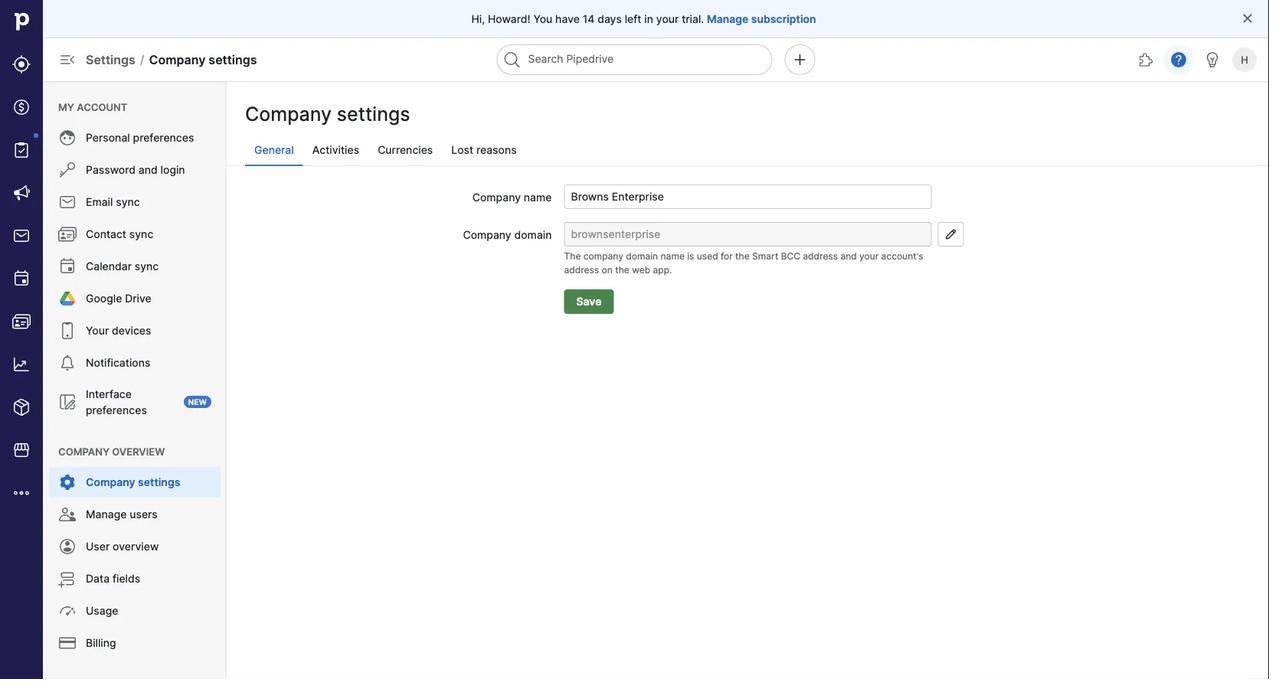 Task type: locate. For each thing, give the bounding box(es) containing it.
0 horizontal spatial company settings
[[86, 476, 180, 489]]

and inside the company domain name is used for the smart bcc address and your account's address on the web app.
[[841, 251, 857, 262]]

preferences
[[133, 131, 194, 144], [86, 404, 147, 417]]

save button
[[564, 290, 614, 314]]

color undefined image left billing
[[58, 635, 77, 653]]

company up company domain in the top left of the page
[[473, 191, 521, 204]]

leads image
[[12, 55, 31, 74]]

name
[[524, 191, 552, 204], [661, 251, 685, 262]]

color undefined image for contact
[[58, 225, 77, 244]]

company settings
[[245, 103, 410, 126], [86, 476, 180, 489]]

more image
[[12, 484, 31, 503]]

google drive
[[86, 292, 152, 305]]

the right on
[[615, 265, 630, 276]]

color undefined image inside 'password and login' link
[[58, 161, 77, 179]]

your
[[657, 12, 679, 25], [860, 251, 879, 262]]

1 horizontal spatial and
[[841, 251, 857, 262]]

and
[[139, 164, 158, 177], [841, 251, 857, 262]]

color undefined image left calendar on the top of the page
[[58, 257, 77, 276]]

you
[[534, 12, 553, 25]]

your inside the company domain name is used for the smart bcc address and your account's address on the web app.
[[860, 251, 879, 262]]

sync for calendar sync
[[135, 260, 159, 273]]

personal preferences
[[86, 131, 194, 144]]

usage
[[86, 605, 118, 618]]

None text field
[[564, 222, 932, 247]]

1 vertical spatial domain
[[626, 251, 658, 262]]

domain down the 'company name'
[[515, 228, 552, 241]]

sync
[[116, 196, 140, 209], [129, 228, 153, 241], [135, 260, 159, 273]]

preferences inside the personal preferences link
[[133, 131, 194, 144]]

7 color undefined image from the top
[[58, 474, 77, 492]]

0 vertical spatial the
[[736, 251, 750, 262]]

0 vertical spatial sync
[[116, 196, 140, 209]]

color undefined image left your
[[58, 322, 77, 340]]

overview up the company settings link
[[112, 446, 165, 458]]

color undefined image inside notifications link
[[58, 354, 77, 372]]

0 horizontal spatial color primary image
[[942, 228, 961, 241]]

for
[[721, 251, 733, 262]]

in
[[645, 12, 654, 25]]

overview
[[112, 446, 165, 458], [113, 541, 159, 554]]

h
[[1242, 54, 1249, 66]]

web
[[632, 265, 651, 276]]

color undefined image left contact
[[58, 225, 77, 244]]

1 vertical spatial manage
[[86, 508, 127, 521]]

1 horizontal spatial color primary image
[[1242, 12, 1254, 25]]

fields
[[113, 573, 140, 586]]

color undefined image inside contact sync link
[[58, 225, 77, 244]]

0 vertical spatial preferences
[[133, 131, 194, 144]]

color undefined image for company
[[58, 474, 77, 492]]

lost reasons
[[452, 144, 517, 157]]

color undefined image inside email sync link
[[58, 193, 77, 212]]

8 color undefined image from the top
[[58, 506, 77, 524]]

your left account's
[[860, 251, 879, 262]]

sync inside email sync link
[[116, 196, 140, 209]]

0 vertical spatial overview
[[112, 446, 165, 458]]

1 horizontal spatial name
[[661, 251, 685, 262]]

days
[[598, 12, 622, 25]]

my account
[[58, 101, 127, 113]]

1 vertical spatial overview
[[113, 541, 159, 554]]

color primary image
[[1242, 12, 1254, 25], [942, 228, 961, 241]]

0 vertical spatial settings
[[209, 52, 257, 67]]

overview down manage users link
[[113, 541, 159, 554]]

1 vertical spatial color primary image
[[942, 228, 961, 241]]

password and login link
[[49, 155, 221, 185]]

color undefined image inside data fields link
[[58, 570, 77, 589]]

9 color undefined image from the top
[[58, 570, 77, 589]]

domain inside the company domain name is used for the smart bcc address and your account's address on the web app.
[[626, 251, 658, 262]]

6 color undefined image from the top
[[58, 393, 77, 412]]

2 vertical spatial settings
[[138, 476, 180, 489]]

user overview link
[[49, 532, 221, 562]]

the
[[564, 251, 581, 262]]

billing link
[[49, 628, 221, 659]]

notifications link
[[49, 348, 221, 379]]

your right in on the right top of the page
[[657, 12, 679, 25]]

manage users link
[[49, 500, 221, 530]]

color undefined image left usage
[[58, 602, 77, 621]]

1 color undefined image from the top
[[58, 129, 77, 147]]

Search Pipedrive field
[[497, 44, 773, 75]]

settings inside menu item
[[138, 476, 180, 489]]

1 horizontal spatial your
[[860, 251, 879, 262]]

1 vertical spatial company settings
[[86, 476, 180, 489]]

color undefined image left manage users at the left bottom of the page
[[58, 506, 77, 524]]

4 color undefined image from the top
[[58, 257, 77, 276]]

color undefined image inside manage users link
[[58, 506, 77, 524]]

your devices link
[[49, 316, 221, 346]]

the right for
[[736, 251, 750, 262]]

manage
[[707, 12, 749, 25], [86, 508, 127, 521]]

0 vertical spatial domain
[[515, 228, 552, 241]]

menu
[[0, 0, 43, 680], [43, 81, 227, 680]]

0 vertical spatial and
[[139, 164, 158, 177]]

1 horizontal spatial settings
[[209, 52, 257, 67]]

1 vertical spatial name
[[661, 251, 685, 262]]

1 vertical spatial sync
[[129, 228, 153, 241]]

color undefined image left email on the top left of page
[[58, 193, 77, 212]]

products image
[[12, 398, 31, 417]]

company settings up manage users link
[[86, 476, 180, 489]]

None text field
[[564, 185, 932, 209]]

the
[[736, 251, 750, 262], [615, 265, 630, 276]]

manage users
[[86, 508, 158, 521]]

1 horizontal spatial address
[[803, 251, 838, 262]]

color undefined image left user
[[58, 538, 77, 556]]

1 horizontal spatial manage
[[707, 12, 749, 25]]

color undefined image inside usage link
[[58, 602, 77, 621]]

2 vertical spatial sync
[[135, 260, 159, 273]]

preferences up login
[[133, 131, 194, 144]]

account
[[77, 101, 127, 113]]

company down company overview on the left of page
[[86, 476, 135, 489]]

trial.
[[682, 12, 704, 25]]

sync up drive
[[135, 260, 159, 273]]

14
[[583, 12, 595, 25]]

0 vertical spatial address
[[803, 251, 838, 262]]

0 horizontal spatial settings
[[138, 476, 180, 489]]

name up company domain in the top left of the page
[[524, 191, 552, 204]]

howard!
[[488, 12, 531, 25]]

my
[[58, 101, 74, 113]]

10 color undefined image from the top
[[58, 602, 77, 621]]

company settings up the activities
[[245, 103, 410, 126]]

quick help image
[[1170, 51, 1189, 69]]

activities
[[312, 144, 360, 157]]

color undefined image down my
[[58, 129, 77, 147]]

usage link
[[49, 596, 221, 627]]

0 vertical spatial color primary image
[[1242, 12, 1254, 25]]

color undefined image inside google drive link
[[58, 290, 77, 308]]

user overview
[[86, 541, 159, 554]]

color undefined image inside calendar sync link
[[58, 257, 77, 276]]

home image
[[10, 10, 33, 33]]

interface preferences
[[86, 388, 147, 417]]

save
[[577, 295, 602, 308]]

1 horizontal spatial domain
[[626, 251, 658, 262]]

settings
[[86, 52, 135, 67]]

on
[[602, 265, 613, 276]]

deals image
[[12, 98, 31, 116]]

address
[[803, 251, 838, 262], [564, 265, 599, 276]]

color undefined image left password
[[58, 161, 77, 179]]

preferences down interface
[[86, 404, 147, 417]]

devices
[[112, 325, 151, 338]]

color undefined image
[[58, 129, 77, 147], [58, 161, 77, 179], [58, 225, 77, 244], [58, 257, 77, 276], [58, 322, 77, 340], [58, 393, 77, 412], [58, 474, 77, 492], [58, 506, 77, 524], [58, 570, 77, 589], [58, 602, 77, 621], [58, 635, 77, 653]]

and left account's
[[841, 251, 857, 262]]

email sync
[[86, 196, 140, 209]]

manage up user
[[86, 508, 127, 521]]

color undefined image right insights "icon" on the left bottom of page
[[58, 354, 77, 372]]

color undefined image inside user overview link
[[58, 538, 77, 556]]

sync right email on the top left of page
[[116, 196, 140, 209]]

domain up web
[[626, 251, 658, 262]]

0 horizontal spatial manage
[[86, 508, 127, 521]]

0 vertical spatial name
[[524, 191, 552, 204]]

color undefined image inside your devices link
[[58, 322, 77, 340]]

manage right trial.
[[707, 12, 749, 25]]

company settings inside menu item
[[86, 476, 180, 489]]

1 vertical spatial and
[[841, 251, 857, 262]]

sync inside contact sync link
[[129, 228, 153, 241]]

company
[[584, 251, 624, 262]]

color undefined image right more icon
[[58, 474, 77, 492]]

color undefined image
[[12, 141, 31, 159], [58, 193, 77, 212], [58, 290, 77, 308], [58, 354, 77, 372], [58, 538, 77, 556]]

company settings menu item
[[43, 467, 227, 498]]

color undefined image for your
[[58, 322, 77, 340]]

address right bcc
[[803, 251, 838, 262]]

and left login
[[139, 164, 158, 177]]

company
[[149, 52, 206, 67], [245, 103, 332, 126], [473, 191, 521, 204], [463, 228, 512, 241], [58, 446, 110, 458], [86, 476, 135, 489]]

sync inside calendar sync link
[[135, 260, 159, 273]]

color undefined image down "deals" icon
[[12, 141, 31, 159]]

0 vertical spatial company settings
[[245, 103, 410, 126]]

manage subscription link
[[707, 11, 817, 26]]

0 horizontal spatial address
[[564, 265, 599, 276]]

campaigns image
[[12, 184, 31, 202]]

users
[[130, 508, 158, 521]]

domain
[[515, 228, 552, 241], [626, 251, 658, 262]]

11 color undefined image from the top
[[58, 635, 77, 653]]

color undefined image left data
[[58, 570, 77, 589]]

1 vertical spatial the
[[615, 265, 630, 276]]

5 color undefined image from the top
[[58, 322, 77, 340]]

data
[[86, 573, 110, 586]]

insights image
[[12, 356, 31, 374]]

color undefined image inside the company settings link
[[58, 474, 77, 492]]

notifications
[[86, 357, 151, 370]]

0 vertical spatial your
[[657, 12, 679, 25]]

1 horizontal spatial company settings
[[245, 103, 410, 126]]

settings
[[209, 52, 257, 67], [337, 103, 410, 126], [138, 476, 180, 489]]

color undefined image inside the personal preferences link
[[58, 129, 77, 147]]

1 vertical spatial settings
[[337, 103, 410, 126]]

contact sync
[[86, 228, 153, 241]]

color undefined image left interface
[[58, 393, 77, 412]]

1 vertical spatial preferences
[[86, 404, 147, 417]]

3 color undefined image from the top
[[58, 225, 77, 244]]

2 color undefined image from the top
[[58, 161, 77, 179]]

company overview
[[58, 446, 165, 458]]

sync down email sync link
[[129, 228, 153, 241]]

preferences for interface
[[86, 404, 147, 417]]

company name
[[473, 191, 552, 204]]

lost
[[452, 144, 474, 157]]

hi, howard! you have 14 days left in your  trial. manage subscription
[[472, 12, 817, 25]]

sync for email sync
[[116, 196, 140, 209]]

color undefined image left google at the left of the page
[[58, 290, 77, 308]]

1 vertical spatial your
[[860, 251, 879, 262]]

name up the app. on the top right of page
[[661, 251, 685, 262]]

company inside menu item
[[86, 476, 135, 489]]

address down the 'the'
[[564, 265, 599, 276]]



Task type: vqa. For each thing, say whether or not it's contained in the screenshot.
'Email' within Never miss the next step with easy-to-use email and automation
no



Task type: describe. For each thing, give the bounding box(es) containing it.
preferences for personal
[[133, 131, 194, 144]]

color undefined image for password
[[58, 161, 77, 179]]

contacts image
[[12, 313, 31, 331]]

menu containing personal preferences
[[43, 81, 227, 680]]

1 vertical spatial address
[[564, 265, 599, 276]]

h button
[[1230, 44, 1261, 75]]

contact
[[86, 228, 126, 241]]

0 horizontal spatial name
[[524, 191, 552, 204]]

color undefined image for email sync
[[58, 193, 77, 212]]

overview for company overview
[[112, 446, 165, 458]]

login
[[161, 164, 185, 177]]

data fields link
[[49, 564, 221, 595]]

company settings link
[[49, 467, 221, 498]]

calendar sync
[[86, 260, 159, 273]]

subscription
[[752, 12, 817, 25]]

your devices
[[86, 325, 151, 338]]

account's
[[882, 251, 924, 262]]

company up general
[[245, 103, 332, 126]]

left
[[625, 12, 642, 25]]

settings / company settings
[[86, 52, 257, 67]]

google drive link
[[49, 284, 221, 314]]

data fields
[[86, 573, 140, 586]]

new
[[188, 398, 207, 407]]

have
[[556, 12, 580, 25]]

0 horizontal spatial domain
[[515, 228, 552, 241]]

email sync link
[[49, 187, 221, 218]]

color undefined image for personal
[[58, 129, 77, 147]]

password
[[86, 164, 136, 177]]

app.
[[653, 265, 672, 276]]

personal preferences link
[[49, 123, 221, 153]]

activities image
[[12, 270, 31, 288]]

drive
[[125, 292, 152, 305]]

color undefined image for manage
[[58, 506, 77, 524]]

marketplace image
[[12, 441, 31, 460]]

billing
[[86, 637, 116, 650]]

is
[[688, 251, 695, 262]]

0 horizontal spatial the
[[615, 265, 630, 276]]

bcc
[[781, 251, 801, 262]]

used
[[697, 251, 719, 262]]

0 horizontal spatial your
[[657, 12, 679, 25]]

google
[[86, 292, 122, 305]]

color undefined image inside billing link
[[58, 635, 77, 653]]

calendar
[[86, 260, 132, 273]]

currencies
[[378, 144, 433, 157]]

general
[[254, 144, 294, 157]]

menu toggle image
[[58, 51, 77, 69]]

1 horizontal spatial the
[[736, 251, 750, 262]]

company domain
[[463, 228, 552, 241]]

0 horizontal spatial and
[[139, 164, 158, 177]]

0 vertical spatial manage
[[707, 12, 749, 25]]

your
[[86, 325, 109, 338]]

sales assistant image
[[1204, 51, 1222, 69]]

overview for user overview
[[113, 541, 159, 554]]

company down interface preferences
[[58, 446, 110, 458]]

color undefined image for notifications
[[58, 354, 77, 372]]

reasons
[[477, 144, 517, 157]]

personal
[[86, 131, 130, 144]]

company down the 'company name'
[[463, 228, 512, 241]]

hi,
[[472, 12, 485, 25]]

color undefined image for user overview
[[58, 538, 77, 556]]

name inside the company domain name is used for the smart bcc address and your account's address on the web app.
[[661, 251, 685, 262]]

quick add image
[[791, 51, 810, 69]]

sync for contact sync
[[129, 228, 153, 241]]

2 horizontal spatial settings
[[337, 103, 410, 126]]

password and login
[[86, 164, 185, 177]]

interface
[[86, 388, 132, 401]]

calendar sync link
[[49, 251, 221, 282]]

company right /
[[149, 52, 206, 67]]

user
[[86, 541, 110, 554]]

email
[[86, 196, 113, 209]]

/
[[140, 52, 144, 67]]

color undefined image for interface
[[58, 393, 77, 412]]

color undefined image for google drive
[[58, 290, 77, 308]]

sales inbox image
[[12, 227, 31, 245]]

the company domain name is used for the smart bcc address and your account's address on the web app.
[[564, 251, 924, 276]]

smart
[[753, 251, 779, 262]]

color undefined image for data
[[58, 570, 77, 589]]

color undefined image for calendar
[[58, 257, 77, 276]]

contact sync link
[[49, 219, 221, 250]]



